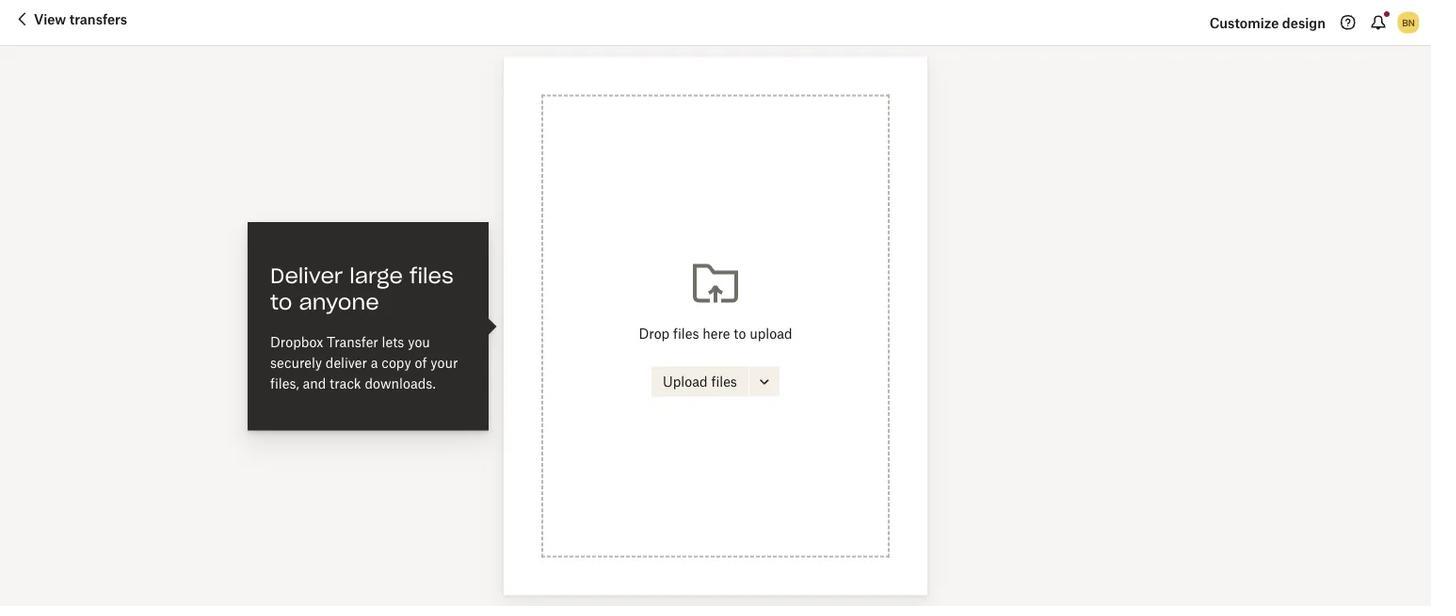 Task type: locate. For each thing, give the bounding box(es) containing it.
track
[[330, 376, 361, 392]]

design
[[1283, 15, 1326, 31]]

1 horizontal spatial files
[[712, 374, 737, 390]]

1 vertical spatial files
[[712, 374, 737, 390]]

bn
[[1403, 16, 1416, 28]]

deliver
[[270, 262, 343, 288]]

copy
[[382, 355, 411, 371]]

bn button
[[1394, 8, 1424, 38]]

dropbox transfer lets you securely deliver a copy of your files, and track downloads.
[[270, 334, 458, 392]]

files
[[410, 262, 454, 288], [712, 374, 737, 390]]

upload
[[663, 374, 708, 390]]

files right 'upload'
[[712, 374, 737, 390]]

0 vertical spatial files
[[410, 262, 454, 288]]

your
[[431, 355, 458, 371]]

securely
[[270, 355, 322, 371]]

view
[[34, 11, 66, 27]]

files right large
[[410, 262, 454, 288]]

view transfers
[[34, 11, 127, 27]]

a
[[371, 355, 378, 371]]

0 horizontal spatial files
[[410, 262, 454, 288]]

upload files group
[[652, 367, 780, 397]]

files,
[[270, 376, 299, 392]]



Task type: vqa. For each thing, say whether or not it's contained in the screenshot.
'menu'
no



Task type: describe. For each thing, give the bounding box(es) containing it.
deliver large files to anyone
[[270, 262, 454, 315]]

files inside upload files "button"
[[712, 374, 737, 390]]

customize
[[1210, 15, 1280, 31]]

lets
[[382, 334, 404, 350]]

downloads.
[[365, 376, 436, 392]]

you
[[408, 334, 430, 350]]

view transfers button
[[11, 8, 127, 38]]

large
[[350, 262, 403, 288]]

customize design button
[[1210, 8, 1326, 38]]

deliver
[[326, 355, 367, 371]]

upload files
[[663, 374, 737, 390]]

of
[[415, 355, 427, 371]]

upload files button
[[652, 367, 749, 397]]

customize design
[[1210, 15, 1326, 31]]

and
[[303, 376, 326, 392]]

files inside deliver large files to anyone
[[410, 262, 454, 288]]

transfer
[[327, 334, 378, 350]]

dropbox
[[270, 334, 323, 350]]

transfers
[[69, 11, 127, 27]]

to
[[270, 288, 292, 315]]

anyone
[[299, 288, 379, 315]]



